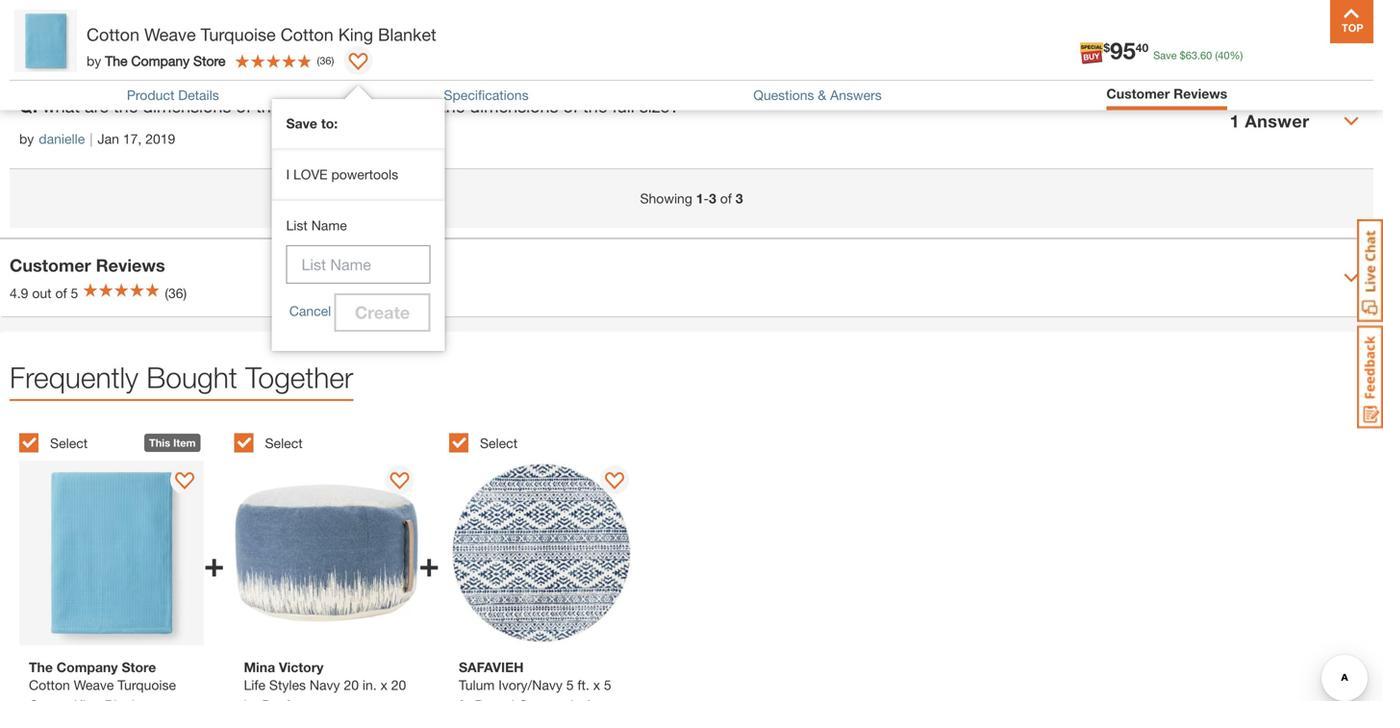 Task type: describe. For each thing, give the bounding box(es) containing it.
questions & answers
[[754, 87, 882, 103]]

by for where
[[19, 36, 34, 51]]

create
[[355, 302, 410, 323]]

blanket
[[378, 24, 437, 45]]

save $ 63 . 60 ( 40 %)
[[1154, 49, 1243, 62]]

questions
[[754, 87, 815, 103]]

product image image
[[14, 10, 77, 72]]

answer
[[1245, 111, 1310, 131]]

0 horizontal spatial customer reviews
[[10, 255, 165, 276]]

63
[[1186, 49, 1198, 62]]

2020
[[141, 36, 171, 51]]

this item
[[149, 437, 196, 449]]

0 vertical spatial customer reviews
[[1107, 86, 1228, 102]]

of right out
[[55, 285, 67, 301]]

diy button
[[1144, 23, 1206, 69]]

love
[[293, 166, 328, 182]]

i
[[286, 166, 290, 182]]

of right -
[[720, 190, 732, 206]]

5 for ivory/navy
[[566, 677, 574, 693]]

answers
[[830, 87, 882, 103]]

this
[[111, 0, 139, 21]]

cotton weave turquoise cotton king blanket
[[87, 24, 437, 45]]

36
[[320, 54, 332, 67]]

4.9 out of 5
[[10, 285, 78, 301]]

full
[[612, 96, 635, 116]]

4 the from the left
[[583, 96, 608, 116]]

40 inside the $ 95 40
[[1136, 41, 1149, 54]]

2 3 from the left
[[736, 190, 743, 206]]

out
[[32, 285, 52, 301]]

bought
[[146, 360, 237, 394]]

is
[[94, 0, 106, 21]]

0 horizontal spatial ft.
[[459, 697, 471, 701]]

ladydi button
[[39, 34, 81, 54]]

1 horizontal spatial (
[[1216, 49, 1218, 62]]

from?
[[218, 0, 263, 21]]

2 size? from the left
[[640, 96, 679, 116]]

danielle button
[[39, 129, 85, 149]]

&
[[818, 87, 827, 103]]

live chat image
[[1358, 219, 1384, 322]]

94015 button
[[280, 37, 346, 56]]

ivory/navy
[[499, 677, 563, 693]]

2 are from the left
[[412, 96, 436, 116]]

product details
[[127, 87, 219, 103]]

list
[[286, 217, 308, 233]]

60
[[1201, 49, 1213, 62]]

4.9
[[10, 285, 28, 301]]

3 / 3 group
[[449, 422, 655, 701]]

cancel
[[289, 303, 331, 319]]

2 horizontal spatial 5
[[604, 677, 612, 693]]

top button
[[1331, 0, 1374, 43]]

by danielle | jan 17, 2019
[[19, 131, 175, 147]]

king
[[338, 24, 373, 45]]

where
[[42, 0, 89, 21]]

safavieh tulum ivory/navy 5 ft. x 5 ft. round geometric are
[[459, 659, 612, 701]]

what
[[367, 96, 407, 116]]

together
[[245, 360, 353, 394]]

1 / 3 group
[[19, 422, 225, 701]]

x inside safavieh tulum ivory/navy 5 ft. x 5 ft. round geometric are
[[593, 677, 600, 693]]

danielle
[[39, 131, 85, 147]]

8 link
[[1314, 18, 1361, 69]]

14,
[[118, 36, 137, 51]]

(36)
[[165, 285, 187, 301]]

showing 1 - 3 of 3
[[640, 190, 743, 206]]

1 vertical spatial by
[[87, 53, 101, 69]]

i love powertools button
[[272, 148, 445, 201]]

item
[[173, 437, 196, 449]]

product
[[127, 87, 175, 103]]

poufs
[[262, 697, 297, 701]]

showing
[[640, 190, 693, 206]]

.
[[1198, 49, 1201, 62]]

( 36 )
[[317, 54, 334, 67]]

1 size? from the left
[[322, 96, 362, 116]]

1 inside questions element
[[1230, 111, 1240, 131]]

apr
[[93, 36, 115, 51]]

styles
[[269, 677, 306, 693]]

select for mina victory life styles navy 20 in. x 20 in. poufs
[[265, 435, 303, 451]]

%)
[[1230, 49, 1243, 62]]

this
[[149, 437, 170, 449]]

10pm
[[192, 37, 234, 55]]

safavieh
[[459, 659, 524, 675]]

imported
[[144, 0, 213, 21]]

city
[[158, 37, 185, 55]]

round
[[475, 697, 515, 701]]

17,
[[123, 131, 142, 147]]

turquoise
[[201, 24, 276, 45]]

x inside the mina victory life styles navy 20 in. x 20 in. poufs
[[381, 677, 388, 693]]

frequently bought together
[[10, 360, 353, 394]]

8
[[1342, 21, 1348, 35]]

daly city 10pm
[[123, 37, 234, 55]]

navy
[[310, 677, 340, 693]]

save for save to:
[[286, 115, 317, 131]]

tulum
[[459, 677, 495, 693]]

cancel button
[[286, 293, 334, 329]]

2 dimensions from the left
[[470, 96, 559, 116]]

0 horizontal spatial customer
[[10, 255, 91, 276]]

the
[[105, 53, 128, 69]]

of right details
[[236, 96, 251, 116]]

$ 95 40
[[1104, 37, 1149, 64]]

name
[[311, 217, 347, 233]]

2 / 3 group
[[234, 422, 440, 701]]

the home depot logo image
[[15, 15, 77, 77]]



Task type: vqa. For each thing, say whether or not it's contained in the screenshot.
Mina Victory Life Styles Navy 20 in. x 20 in. Poufs's Select
yes



Task type: locate. For each thing, give the bounding box(es) containing it.
-
[[704, 190, 709, 206]]

save left to:
[[286, 115, 317, 131]]

1 the from the left
[[114, 96, 138, 116]]

questions & answers button
[[754, 87, 882, 103], [754, 87, 882, 103]]

3
[[709, 190, 717, 206], [736, 190, 743, 206]]

2 20 from the left
[[391, 677, 406, 693]]

0 horizontal spatial reviews
[[96, 255, 165, 276]]

0 vertical spatial q:
[[19, 0, 38, 21]]

1 horizontal spatial in.
[[363, 677, 377, 693]]

94015
[[303, 37, 346, 55]]

reviews down .
[[1174, 86, 1228, 102]]

0 horizontal spatial cotton
[[87, 24, 140, 45]]

| for are
[[90, 131, 93, 147]]

customer reviews up 4.9 out of 5
[[10, 255, 165, 276]]

select inside 1 / 3 group
[[50, 435, 88, 451]]

|
[[86, 36, 89, 51], [90, 131, 93, 147]]

display image inside 3 / 3 group
[[605, 472, 624, 492]]

display image inside the '2 / 3' group
[[390, 472, 409, 492]]

by down "by ladydi | apr 14, 2020"
[[87, 53, 101, 69]]

life styles navy 20 in. x 20 in. poufs image
[[234, 461, 419, 645]]

5 right out
[[71, 285, 78, 301]]

ladydi
[[39, 36, 81, 51]]

2 cotton from the left
[[281, 24, 334, 45]]

by ladydi | apr 14, 2020
[[19, 36, 171, 51]]

0 horizontal spatial 40
[[1136, 41, 1149, 54]]

1 3 from the left
[[709, 190, 717, 206]]

5 for of
[[71, 285, 78, 301]]

0 horizontal spatial +
[[204, 543, 225, 584]]

2 q: from the top
[[19, 96, 38, 116]]

40 right 60
[[1218, 49, 1230, 62]]

q: left what
[[19, 96, 38, 116]]

1 horizontal spatial $
[[1180, 49, 1186, 62]]

1 horizontal spatial 3
[[736, 190, 743, 206]]

i love powertools
[[286, 166, 399, 182]]

powertools
[[331, 166, 399, 182]]

$
[[1104, 41, 1110, 54], [1180, 49, 1186, 62]]

| left apr at the left of page
[[86, 36, 89, 51]]

1 vertical spatial customer
[[10, 255, 91, 276]]

1 horizontal spatial 5
[[566, 677, 574, 693]]

+ inside the '2 / 3' group
[[419, 543, 440, 584]]

2 the from the left
[[256, 96, 280, 116]]

cotton up ( 36 )
[[281, 24, 334, 45]]

company
[[131, 53, 190, 69]]

0 horizontal spatial $
[[1104, 41, 1110, 54]]

3 select from the left
[[480, 435, 518, 451]]

daly
[[123, 37, 153, 55]]

what
[[42, 96, 80, 116]]

x right navy
[[381, 677, 388, 693]]

3 the from the left
[[441, 96, 465, 116]]

1 horizontal spatial cotton
[[281, 24, 334, 45]]

1 left answer
[[1230, 111, 1240, 131]]

1 vertical spatial reviews
[[96, 255, 165, 276]]

specifications button
[[444, 87, 529, 103], [444, 87, 529, 103]]

1 20 from the left
[[344, 677, 359, 693]]

q: what are the dimensions of the twin size? what are the dimensions of the full size?
[[19, 96, 679, 116]]

1 vertical spatial save
[[286, 115, 317, 131]]

0 horizontal spatial in.
[[244, 697, 258, 701]]

)
[[332, 54, 334, 67]]

save to:
[[286, 115, 338, 131]]

$ left diy button at the top right
[[1104, 41, 1110, 54]]

life
[[244, 677, 266, 693]]

services
[[1061, 51, 1120, 69]]

1 horizontal spatial are
[[412, 96, 436, 116]]

by left ladydi
[[19, 36, 34, 51]]

cotton up the
[[87, 24, 140, 45]]

0 horizontal spatial 1
[[696, 190, 704, 206]]

0 horizontal spatial dimensions
[[143, 96, 231, 116]]

the left "twin"
[[256, 96, 280, 116]]

1 horizontal spatial ft.
[[578, 677, 590, 693]]

1 horizontal spatial 1
[[1230, 111, 1240, 131]]

1 horizontal spatial x
[[593, 677, 600, 693]]

1 answer
[[1230, 111, 1310, 131]]

1 horizontal spatial save
[[1154, 49, 1177, 62]]

are right what
[[412, 96, 436, 116]]

services button
[[1059, 23, 1121, 69]]

+ inside 1 / 3 group
[[204, 543, 225, 584]]

display image
[[349, 53, 368, 72], [175, 472, 194, 492], [390, 472, 409, 492], [605, 472, 624, 492]]

mina
[[244, 659, 275, 675]]

the left full
[[583, 96, 608, 116]]

product details button
[[127, 87, 219, 103], [127, 87, 219, 103]]

1 select from the left
[[50, 435, 88, 451]]

are up by danielle | jan 17, 2019
[[85, 96, 109, 116]]

List Name text field
[[286, 245, 431, 284]]

0 vertical spatial |
[[86, 36, 89, 51]]

the up 17,
[[114, 96, 138, 116]]

0 horizontal spatial (
[[317, 54, 320, 67]]

feedback link image
[[1358, 325, 1384, 429]]

geometric
[[518, 697, 581, 701]]

weave
[[144, 24, 196, 45]]

5 right ivory/navy
[[604, 677, 612, 693]]

victory
[[279, 659, 324, 675]]

q: for q: what are the dimensions of the twin size? what are the dimensions of the full size?
[[19, 96, 38, 116]]

1 q: from the top
[[19, 0, 38, 21]]

diy
[[1162, 51, 1187, 69]]

x right ivory/navy
[[593, 677, 600, 693]]

40 left diy
[[1136, 41, 1149, 54]]

(
[[1216, 49, 1218, 62], [317, 54, 320, 67]]

0 vertical spatial caret image
[[1344, 113, 1360, 129]]

What can we help you find today? search field
[[382, 26, 908, 66]]

0 vertical spatial customer
[[1107, 86, 1170, 102]]

in. down life
[[244, 697, 258, 701]]

caret image inside questions element
[[1344, 113, 1360, 129]]

1
[[1230, 111, 1240, 131], [696, 190, 704, 206]]

by
[[19, 36, 34, 51], [87, 53, 101, 69], [19, 131, 34, 147]]

1 vertical spatial caret image
[[1344, 270, 1360, 286]]

1 horizontal spatial 40
[[1218, 49, 1230, 62]]

1 horizontal spatial reviews
[[1174, 86, 1228, 102]]

dimensions
[[143, 96, 231, 116], [470, 96, 559, 116]]

by left danielle on the top left of page
[[19, 131, 34, 147]]

store
[[193, 53, 226, 69]]

1 vertical spatial ft.
[[459, 697, 471, 701]]

size? right full
[[640, 96, 679, 116]]

size? right "twin"
[[322, 96, 362, 116]]

select inside the '2 / 3' group
[[265, 435, 303, 451]]

1 vertical spatial 1
[[696, 190, 704, 206]]

2019
[[145, 131, 175, 147]]

mina victory life styles navy 20 in. x 20 in. poufs
[[244, 659, 406, 701]]

1 x from the left
[[381, 677, 388, 693]]

0 vertical spatial ft.
[[578, 677, 590, 693]]

1 caret image from the top
[[1344, 113, 1360, 129]]

| for is
[[86, 36, 89, 51]]

customer reviews down diy
[[1107, 86, 1228, 102]]

1 vertical spatial |
[[90, 131, 93, 147]]

2 caret image from the top
[[1344, 270, 1360, 286]]

frequently
[[10, 360, 138, 394]]

1 horizontal spatial select
[[265, 435, 303, 451]]

$ inside the $ 95 40
[[1104, 41, 1110, 54]]

3 right -
[[736, 190, 743, 206]]

by for what
[[19, 131, 34, 147]]

1 horizontal spatial size?
[[640, 96, 679, 116]]

q: where is this imported from?
[[19, 0, 263, 21]]

display image inside 1 / 3 group
[[175, 472, 194, 492]]

twin
[[285, 96, 317, 116]]

1 horizontal spatial dimensions
[[470, 96, 559, 116]]

0 vertical spatial reviews
[[1174, 86, 1228, 102]]

1 horizontal spatial +
[[419, 543, 440, 584]]

0 vertical spatial in.
[[363, 677, 377, 693]]

ft.
[[578, 677, 590, 693], [459, 697, 471, 701]]

1 horizontal spatial customer
[[1107, 86, 1170, 102]]

40
[[1136, 41, 1149, 54], [1218, 49, 1230, 62]]

customer down the $ 95 40
[[1107, 86, 1170, 102]]

0 horizontal spatial are
[[85, 96, 109, 116]]

0 horizontal spatial |
[[86, 36, 89, 51]]

2 vertical spatial by
[[19, 131, 34, 147]]

by the company store
[[87, 53, 226, 69]]

95
[[1110, 37, 1136, 64]]

1 cotton from the left
[[87, 24, 140, 45]]

1 vertical spatial customer reviews
[[10, 255, 165, 276]]

( left )
[[317, 54, 320, 67]]

the right what
[[441, 96, 465, 116]]

ft. up geometric
[[578, 677, 590, 693]]

in. right navy
[[363, 677, 377, 693]]

2 horizontal spatial select
[[480, 435, 518, 451]]

2 x from the left
[[593, 677, 600, 693]]

3 right showing
[[709, 190, 717, 206]]

customer reviews button
[[1107, 86, 1228, 105], [1107, 86, 1228, 102]]

0 horizontal spatial 5
[[71, 285, 78, 301]]

caret image
[[1344, 113, 1360, 129], [1344, 270, 1360, 286]]

0 horizontal spatial save
[[286, 115, 317, 131]]

1 horizontal spatial customer reviews
[[1107, 86, 1228, 102]]

2 select from the left
[[265, 435, 303, 451]]

| left 'jan' at top left
[[90, 131, 93, 147]]

tulum ivory/navy 5 ft. x 5 ft. round geometric area rug image
[[449, 461, 634, 645]]

0 horizontal spatial x
[[381, 677, 388, 693]]

the
[[114, 96, 138, 116], [256, 96, 280, 116], [441, 96, 465, 116], [583, 96, 608, 116]]

customer reviews
[[1107, 86, 1228, 102], [10, 255, 165, 276]]

reviews up (36)
[[96, 255, 165, 276]]

save for save $ 63 . 60 ( 40 %)
[[1154, 49, 1177, 62]]

size?
[[322, 96, 362, 116], [640, 96, 679, 116]]

details
[[178, 87, 219, 103]]

1 horizontal spatial 20
[[391, 677, 406, 693]]

select inside 3 / 3 group
[[480, 435, 518, 451]]

cotton
[[87, 24, 140, 45], [281, 24, 334, 45]]

1 are from the left
[[85, 96, 109, 116]]

questions element
[[10, 0, 1374, 169]]

are
[[85, 96, 109, 116], [412, 96, 436, 116]]

1 dimensions from the left
[[143, 96, 231, 116]]

2 + from the left
[[419, 543, 440, 584]]

1 right showing
[[696, 190, 704, 206]]

list name
[[286, 217, 347, 233]]

jan
[[98, 131, 119, 147]]

0 horizontal spatial select
[[50, 435, 88, 451]]

ft. down tulum
[[459, 697, 471, 701]]

1 + from the left
[[204, 543, 225, 584]]

0 horizontal spatial 3
[[709, 190, 717, 206]]

5 up geometric
[[566, 677, 574, 693]]

specifications
[[444, 87, 529, 103]]

0 vertical spatial by
[[19, 36, 34, 51]]

customer
[[1107, 86, 1170, 102], [10, 255, 91, 276]]

save
[[1154, 49, 1177, 62], [286, 115, 317, 131]]

customer up 4.9 out of 5
[[10, 255, 91, 276]]

of left full
[[563, 96, 578, 116]]

1 horizontal spatial |
[[90, 131, 93, 147]]

0 vertical spatial save
[[1154, 49, 1177, 62]]

save left 63
[[1154, 49, 1177, 62]]

create button
[[334, 293, 431, 332]]

( right 60
[[1216, 49, 1218, 62]]

q: for q: where is this imported from?
[[19, 0, 38, 21]]

q:
[[19, 0, 38, 21], [19, 96, 38, 116]]

0 vertical spatial 1
[[1230, 111, 1240, 131]]

1 vertical spatial q:
[[19, 96, 38, 116]]

q: left where on the left of page
[[19, 0, 38, 21]]

select for safavieh tulum ivory/navy 5 ft. x 5 ft. round geometric are
[[480, 435, 518, 451]]

1 vertical spatial in.
[[244, 697, 258, 701]]

0 horizontal spatial size?
[[322, 96, 362, 116]]

0 horizontal spatial 20
[[344, 677, 359, 693]]

$ left .
[[1180, 49, 1186, 62]]



